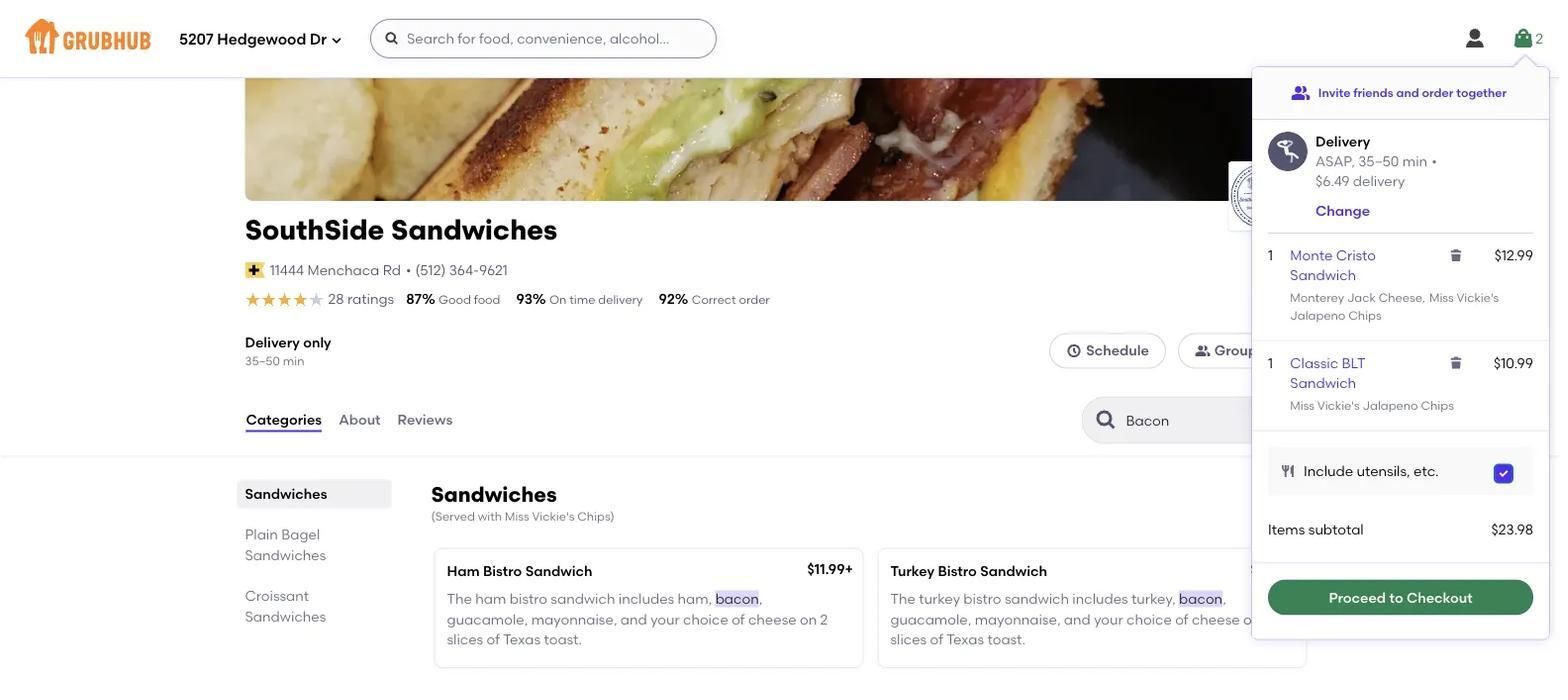 Task type: describe. For each thing, give the bounding box(es) containing it.
(512)
[[415, 262, 446, 278]]

• (512) 364-9621
[[406, 262, 508, 278]]

turkey,
[[1132, 591, 1176, 608]]

menchaca
[[308, 262, 380, 278]]

on time delivery
[[550, 293, 643, 307]]

and inside button
[[1397, 85, 1420, 100]]

utensils,
[[1357, 463, 1411, 479]]

svg image left 2 button
[[1464, 27, 1488, 51]]

turkey
[[891, 563, 935, 580]]

1 horizontal spatial miss
[[1291, 398, 1315, 412]]

bagel
[[281, 526, 320, 543]]

2 horizontal spatial miss
[[1430, 291, 1454, 305]]

texas for ham
[[503, 631, 541, 648]]

1 horizontal spatial vickie's
[[1318, 398, 1360, 412]]

bistro for ham
[[510, 591, 548, 608]]

ham,
[[678, 591, 712, 608]]

cheese
[[1379, 291, 1423, 305]]

sandwich for ham bistro sandwich
[[526, 563, 593, 580]]

bacon for the turkey bistro sandwich includes turkey,
[[1180, 591, 1223, 608]]

order for group order
[[1261, 342, 1298, 359]]

people icon image for invite friends and order together
[[1291, 83, 1311, 103]]

together
[[1457, 85, 1507, 100]]

2 miss vickie's jalapeno chips from the top
[[1291, 398, 1455, 412]]

bistro for turkey
[[938, 563, 977, 580]]

schedule
[[1087, 342, 1150, 359]]

5207 hedgewood dr
[[179, 31, 327, 49]]

schedule button
[[1050, 333, 1166, 369]]

toast. for ham
[[544, 631, 582, 648]]

, for the turkey bistro sandwich includes turkey, bacon
[[1223, 591, 1227, 608]]

2 for the turkey bistro sandwich includes turkey, bacon
[[1264, 611, 1272, 628]]

sandwiches (served with miss vickie's chips)
[[431, 482, 615, 524]]

mayonnaise, for ham bistro sandwich
[[532, 611, 617, 628]]

11444 menchaca rd
[[270, 262, 401, 278]]

checkout
[[1407, 589, 1473, 606]]

with
[[478, 509, 502, 524]]

28
[[328, 291, 344, 308]]

about button
[[338, 385, 382, 456]]

(512) 364-9621 button
[[415, 260, 508, 280]]

svg image left '$10.99'
[[1449, 355, 1465, 371]]

includes for ham,
[[619, 591, 675, 608]]

1 for classic
[[1269, 354, 1274, 371]]

turkey
[[919, 591, 961, 608]]

time
[[570, 293, 596, 307]]

the for the turkey bistro sandwich includes turkey,
[[891, 591, 916, 608]]

classic blt sandwich
[[1291, 354, 1366, 391]]

the for the ham bistro sandwich includes ham,
[[447, 591, 472, 608]]

delivery asap, 35–50 min • $6.49 delivery
[[1316, 133, 1438, 190]]

, guacamole, mayonnaise, and your choice of cheese on 2 slices of texas toast. for ham,
[[447, 591, 828, 648]]

1 horizontal spatial svg image
[[1449, 247, 1465, 263]]

35–50 for delivery only
[[245, 353, 280, 368]]

11444
[[270, 262, 304, 278]]

35–50 for delivery
[[1359, 153, 1400, 169]]

monterey jack cheese
[[1291, 291, 1423, 305]]

delivery for only
[[245, 334, 300, 351]]

food
[[474, 293, 501, 307]]

• inside delivery asap, 35–50 min • $6.49 delivery
[[1432, 153, 1438, 169]]

order for correct order
[[739, 293, 770, 307]]

$11.99 + for the turkey bistro sandwich includes turkey, bacon
[[1251, 561, 1297, 578]]

5207
[[179, 31, 214, 49]]

$23.98
[[1492, 521, 1534, 538]]

proceed to checkout
[[1329, 589, 1473, 606]]

min for delivery asap, 35–50 min • $6.49 delivery
[[1403, 153, 1428, 169]]

southside sandwiches logo image
[[1230, 162, 1299, 230]]

texas for turkey
[[947, 631, 985, 648]]

vickie's inside sandwiches (served with miss vickie's chips)
[[532, 509, 575, 524]]

guacamole, for turkey
[[891, 611, 972, 628]]

delivery only 35–50 min
[[245, 334, 331, 368]]

include
[[1304, 463, 1354, 479]]

your for ham,
[[651, 611, 680, 628]]

classic blt sandwich link
[[1291, 354, 1366, 391]]

tooltip containing delivery
[[1253, 55, 1550, 639]]

$10.99
[[1494, 354, 1534, 371]]

ham
[[476, 591, 507, 608]]

min for delivery only 35–50 min
[[283, 353, 305, 368]]

chips inside miss vickie's jalapeno chips
[[1349, 308, 1382, 322]]

jack
[[1348, 291, 1376, 305]]

your for turkey,
[[1095, 611, 1124, 628]]

change
[[1316, 202, 1371, 219]]

svg image up $23.98
[[1498, 468, 1510, 480]]

delivery for asap,
[[1316, 133, 1371, 150]]

group
[[1215, 342, 1258, 359]]

28 ratings
[[328, 291, 394, 308]]

turkey bistro sandwich
[[891, 563, 1048, 580]]

proceed
[[1329, 589, 1387, 606]]

1 miss vickie's jalapeno chips from the top
[[1291, 291, 1500, 322]]

people icon image for group order
[[1195, 343, 1211, 359]]

0 vertical spatial jalapeno
[[1291, 308, 1346, 322]]

rd
[[383, 262, 401, 278]]

subtotal
[[1309, 521, 1364, 538]]

invite friends and order together button
[[1291, 75, 1507, 111]]

correct
[[692, 293, 736, 307]]

ratings
[[348, 291, 394, 308]]

reviews button
[[397, 385, 454, 456]]

plain bagel sandwiches tab
[[245, 524, 384, 566]]

plain bagel sandwiches
[[245, 526, 326, 564]]

group order button
[[1178, 333, 1315, 369]]

2 button
[[1512, 21, 1544, 56]]

$11.99 for the ham bistro sandwich includes ham, bacon
[[808, 561, 845, 578]]

sandwiches down "bagel"
[[245, 547, 326, 564]]

364-
[[449, 262, 479, 278]]

classic
[[1291, 354, 1339, 371]]

main navigation navigation
[[0, 0, 1560, 77]]

slices for ham
[[447, 631, 484, 648]]

sandwiches inside sandwiches (served with miss vickie's chips)
[[431, 482, 557, 507]]

only
[[303, 334, 331, 351]]

categories
[[246, 412, 322, 428]]

items
[[1269, 521, 1306, 538]]

ham bistro sandwich
[[447, 563, 593, 580]]

group order
[[1215, 342, 1298, 359]]

search icon image
[[1095, 408, 1119, 432]]

hedgewood
[[217, 31, 306, 49]]

asap,
[[1316, 153, 1356, 169]]

sandwiches inside tab
[[245, 486, 327, 502]]

0 horizontal spatial delivery
[[599, 293, 643, 307]]

friends
[[1354, 85, 1394, 100]]

croissant sandwiches
[[245, 588, 326, 625]]

1 for monte
[[1269, 247, 1274, 264]]

svg image inside 2 button
[[1512, 27, 1536, 51]]

includes for turkey,
[[1073, 591, 1129, 608]]



Task type: vqa. For each thing, say whether or not it's contained in the screenshot.
Your account to the left
no



Task type: locate. For each thing, give the bounding box(es) containing it.
0 horizontal spatial $11.99
[[808, 561, 845, 578]]

1 horizontal spatial bistro
[[938, 563, 977, 580]]

sandwiches up 364-
[[391, 213, 558, 247]]

choice for turkey,
[[1127, 611, 1172, 628]]

bistro
[[483, 563, 522, 580], [938, 563, 977, 580]]

chips down the jack on the top right
[[1349, 308, 1382, 322]]

0 vertical spatial min
[[1403, 153, 1428, 169]]

0 horizontal spatial chips
[[1349, 308, 1382, 322]]

blt
[[1342, 354, 1366, 371]]

$11.99
[[808, 561, 845, 578], [1251, 561, 1289, 578]]

svg image right dr
[[331, 34, 343, 46]]

2 choice from the left
[[1127, 611, 1172, 628]]

cheese for the turkey bistro sandwich includes turkey, bacon
[[1192, 611, 1241, 628]]

0 horizontal spatial jalapeno
[[1291, 308, 1346, 322]]

2 includes from the left
[[1073, 591, 1129, 608]]

bacon for the ham bistro sandwich includes ham,
[[716, 591, 759, 608]]

0 horizontal spatial svg image
[[384, 31, 400, 47]]

cristo
[[1337, 247, 1377, 264]]

sandwiches up "bagel"
[[245, 486, 327, 502]]

1 bistro from the left
[[510, 591, 548, 608]]

+ left turkey
[[845, 561, 854, 578]]

monterey
[[1291, 291, 1345, 305]]

dr
[[310, 31, 327, 49]]

1 horizontal spatial choice
[[1127, 611, 1172, 628]]

0 horizontal spatial texas
[[503, 631, 541, 648]]

2 cheese from the left
[[1192, 611, 1241, 628]]

choice for ham,
[[683, 611, 729, 628]]

mayonnaise, for turkey bistro sandwich
[[975, 611, 1061, 628]]

1 + from the left
[[845, 561, 854, 578]]

reviews
[[398, 412, 453, 428]]

35–50 inside delivery only 35–50 min
[[245, 353, 280, 368]]

bistro down turkey bistro sandwich
[[964, 591, 1002, 608]]

0 horizontal spatial 2
[[821, 611, 828, 628]]

2 guacamole, from the left
[[891, 611, 972, 628]]

min down "only"
[[283, 353, 305, 368]]

0 horizontal spatial bacon
[[716, 591, 759, 608]]

1 includes from the left
[[619, 591, 675, 608]]

2 $11.99 + from the left
[[1251, 561, 1297, 578]]

the
[[447, 591, 472, 608], [891, 591, 916, 608]]

2 horizontal spatial order
[[1423, 85, 1454, 100]]

bacon
[[716, 591, 759, 608], [1180, 591, 1223, 608]]

2 sandwich from the left
[[1005, 591, 1070, 608]]

1 horizontal spatial slices
[[891, 631, 927, 648]]

the ham bistro sandwich includes ham, bacon
[[447, 591, 759, 608]]

9621
[[479, 262, 508, 278]]

0 horizontal spatial toast.
[[544, 631, 582, 648]]

(served
[[431, 509, 475, 524]]

1 slices from the left
[[447, 631, 484, 648]]

sandwich for turkey bistro sandwich
[[981, 563, 1048, 580]]

2 slices from the left
[[891, 631, 927, 648]]

includes
[[619, 591, 675, 608], [1073, 591, 1129, 608]]

, guacamole, mayonnaise, and your choice of cheese on 2 slices of texas toast. for turkey,
[[891, 591, 1272, 648]]

sandwiches up with
[[431, 482, 557, 507]]

$11.99 for the turkey bistro sandwich includes turkey, bacon
[[1251, 561, 1289, 578]]

1 horizontal spatial chips
[[1422, 398, 1455, 412]]

0 horizontal spatial guacamole,
[[447, 611, 528, 628]]

1 1 from the top
[[1269, 247, 1274, 264]]

jalapeno down monterey
[[1291, 308, 1346, 322]]

guacamole, down the turkey
[[891, 611, 972, 628]]

0 horizontal spatial vickie's
[[532, 509, 575, 524]]

2 horizontal spatial and
[[1397, 85, 1420, 100]]

jalapeno
[[1291, 308, 1346, 322], [1363, 398, 1419, 412]]

• right rd
[[406, 262, 411, 278]]

on
[[800, 611, 817, 628], [1244, 611, 1261, 628]]

and right friends
[[1397, 85, 1420, 100]]

1 horizontal spatial , guacamole, mayonnaise, and your choice of cheese on 2 slices of texas toast.
[[891, 591, 1272, 648]]

2 vertical spatial order
[[1261, 342, 1298, 359]]

0 vertical spatial vickie's
[[1457, 291, 1500, 305]]

0 horizontal spatial mayonnaise,
[[532, 611, 617, 628]]

sandwich up "the ham bistro sandwich includes ham, bacon" at the bottom of page
[[526, 563, 593, 580]]

0 vertical spatial delivery
[[1354, 173, 1406, 190]]

people icon image left the invite
[[1291, 83, 1311, 103]]

0 vertical spatial chips
[[1349, 308, 1382, 322]]

toast. for turkey
[[988, 631, 1026, 648]]

1 bistro from the left
[[483, 563, 522, 580]]

monte
[[1291, 247, 1333, 264]]

slices for turkey
[[891, 631, 927, 648]]

invite
[[1319, 85, 1351, 100]]

guacamole,
[[447, 611, 528, 628], [891, 611, 972, 628]]

includes left the turkey,
[[1073, 591, 1129, 608]]

southside sandwiches
[[245, 213, 558, 247]]

1 vertical spatial vickie's
[[1318, 398, 1360, 412]]

miss
[[1430, 291, 1454, 305], [1291, 398, 1315, 412], [505, 509, 530, 524]]

87
[[406, 291, 422, 308]]

1 horizontal spatial delivery
[[1354, 173, 1406, 190]]

includes left ham,
[[619, 591, 675, 608]]

svg image
[[1512, 27, 1536, 51], [384, 31, 400, 47], [1449, 247, 1465, 263]]

0 horizontal spatial •
[[406, 262, 411, 278]]

sandwich down classic
[[1291, 374, 1357, 391]]

35–50 up categories
[[245, 353, 280, 368]]

tooltip
[[1253, 55, 1550, 639]]

guacamole, for ham
[[447, 611, 528, 628]]

1 left the monte at the right
[[1269, 247, 1274, 264]]

0 vertical spatial •
[[1432, 153, 1438, 169]]

0 horizontal spatial bistro
[[483, 563, 522, 580]]

0 vertical spatial delivery
[[1316, 133, 1371, 150]]

92
[[659, 291, 675, 308]]

monte cristo sandwich
[[1291, 247, 1377, 284]]

min inside delivery only 35–50 min
[[283, 353, 305, 368]]

good food
[[439, 293, 501, 307]]

2 , from the left
[[1223, 591, 1227, 608]]

and down the turkey bistro sandwich includes turkey, bacon at the bottom of the page
[[1064, 611, 1091, 628]]

0 horizontal spatial $11.99 +
[[808, 561, 854, 578]]

1 vertical spatial chips
[[1422, 398, 1455, 412]]

sandwich for monte cristo sandwich
[[1291, 267, 1357, 284]]

$11.99 + down items
[[1251, 561, 1297, 578]]

vickie's down $12.99
[[1457, 291, 1500, 305]]

2 toast. from the left
[[988, 631, 1026, 648]]

1 sandwich from the left
[[551, 591, 615, 608]]

, right the turkey,
[[1223, 591, 1227, 608]]

toast.
[[544, 631, 582, 648], [988, 631, 1026, 648]]

1 toast. from the left
[[544, 631, 582, 648]]

sandwich down turkey bistro sandwich
[[1005, 591, 1070, 608]]

texas
[[503, 631, 541, 648], [947, 631, 985, 648]]

miss vickie's jalapeno chips down cristo
[[1291, 291, 1500, 322]]

1 horizontal spatial $11.99
[[1251, 561, 1289, 578]]

0 vertical spatial miss vickie's jalapeno chips
[[1291, 291, 1500, 322]]

toast. down "the ham bistro sandwich includes ham, bacon" at the bottom of page
[[544, 631, 582, 648]]

change button
[[1316, 201, 1371, 221]]

2 horizontal spatial 2
[[1536, 30, 1544, 47]]

delivery inside delivery asap, 35–50 min • $6.49 delivery
[[1354, 173, 1406, 190]]

2 horizontal spatial svg image
[[1512, 27, 1536, 51]]

0 vertical spatial order
[[1423, 85, 1454, 100]]

93
[[516, 291, 533, 308]]

Search for food, convenience, alcohol... search field
[[370, 19, 717, 58]]

miss inside sandwiches (served with miss vickie's chips)
[[505, 509, 530, 524]]

delivery
[[1316, 133, 1371, 150], [245, 334, 300, 351]]

0 horizontal spatial miss
[[505, 509, 530, 524]]

1 horizontal spatial on
[[1244, 611, 1261, 628]]

1 vertical spatial miss
[[1291, 398, 1315, 412]]

your down the turkey bistro sandwich includes turkey, bacon at the bottom of the page
[[1095, 611, 1124, 628]]

, right ham,
[[759, 591, 763, 608]]

about
[[339, 412, 381, 428]]

1 horizontal spatial toast.
[[988, 631, 1026, 648]]

1 horizontal spatial bistro
[[964, 591, 1002, 608]]

monte cristo sandwich link
[[1291, 247, 1377, 284]]

1 the from the left
[[447, 591, 472, 608]]

0 horizontal spatial cheese
[[749, 611, 797, 628]]

1 horizontal spatial 35–50
[[1359, 153, 1400, 169]]

2 vertical spatial miss
[[505, 509, 530, 524]]

1 horizontal spatial cheese
[[1192, 611, 1241, 628]]

and for the ham bistro sandwich includes ham, bacon
[[621, 611, 648, 628]]

people icon image inside group order button
[[1195, 343, 1211, 359]]

miss vickie's jalapeno chips down blt
[[1291, 398, 1455, 412]]

svg image inside schedule button
[[1067, 343, 1083, 359]]

Search SouthSide Sandwiches search field
[[1125, 411, 1276, 430]]

1 vertical spatial delivery
[[245, 334, 300, 351]]

slices down ham
[[447, 631, 484, 648]]

sandwiches down croissant
[[245, 608, 326, 625]]

svg image left "include" on the right bottom of page
[[1281, 463, 1296, 479]]

, for the ham bistro sandwich includes ham, bacon
[[759, 591, 763, 608]]

people icon image
[[1291, 83, 1311, 103], [1195, 343, 1211, 359]]

2 bistro from the left
[[964, 591, 1002, 608]]

2 horizontal spatial vickie's
[[1457, 291, 1500, 305]]

0 horizontal spatial includes
[[619, 591, 675, 608]]

your down ham,
[[651, 611, 680, 628]]

2 inside button
[[1536, 30, 1544, 47]]

0 horizontal spatial on
[[800, 611, 817, 628]]

2 mayonnaise, from the left
[[975, 611, 1061, 628]]

svg image
[[1464, 27, 1488, 51], [331, 34, 343, 46], [1067, 343, 1083, 359], [1449, 355, 1465, 371], [1281, 463, 1296, 479], [1498, 468, 1510, 480]]

1 vertical spatial order
[[739, 293, 770, 307]]

0 horizontal spatial choice
[[683, 611, 729, 628]]

1 , from the left
[[759, 591, 763, 608]]

vickie's left chips)
[[532, 509, 575, 524]]

miss down classic blt sandwich
[[1291, 398, 1315, 412]]

proceed to checkout button
[[1269, 580, 1534, 616]]

svg image left schedule
[[1067, 343, 1083, 359]]

1 horizontal spatial min
[[1403, 153, 1428, 169]]

0 horizontal spatial delivery
[[245, 334, 300, 351]]

0 horizontal spatial sandwich
[[551, 591, 615, 608]]

1 horizontal spatial the
[[891, 591, 916, 608]]

bistro down ham bistro sandwich in the left bottom of the page
[[510, 591, 548, 608]]

the turkey bistro sandwich includes turkey, bacon
[[891, 591, 1223, 608]]

texas down the turkey
[[947, 631, 985, 648]]

0 horizontal spatial your
[[651, 611, 680, 628]]

1 vertical spatial 35–50
[[245, 353, 280, 368]]

croissant
[[245, 588, 309, 604]]

$11.99 + for the ham bistro sandwich includes ham, bacon
[[808, 561, 854, 578]]

2 your from the left
[[1095, 611, 1124, 628]]

choice down ham,
[[683, 611, 729, 628]]

delivery icon image
[[1269, 132, 1308, 171]]

order right the group
[[1261, 342, 1298, 359]]

2 vertical spatial vickie's
[[532, 509, 575, 524]]

1 cheese from the left
[[749, 611, 797, 628]]

cheese for the ham bistro sandwich includes ham, bacon
[[749, 611, 797, 628]]

0 vertical spatial miss
[[1430, 291, 1454, 305]]

$11.99 down items
[[1251, 561, 1289, 578]]

miss right with
[[505, 509, 530, 524]]

0 horizontal spatial , guacamole, mayonnaise, and your choice of cheese on 2 slices of texas toast.
[[447, 591, 828, 648]]

slices down the turkey
[[891, 631, 927, 648]]

on for the ham bistro sandwich includes ham, bacon
[[800, 611, 817, 628]]

vickie's
[[1457, 291, 1500, 305], [1318, 398, 1360, 412], [532, 509, 575, 524]]

1 guacamole, from the left
[[447, 611, 528, 628]]

2 on from the left
[[1244, 611, 1261, 628]]

vickie's inside miss vickie's jalapeno chips
[[1457, 291, 1500, 305]]

delivery inside delivery asap, 35–50 min • $6.49 delivery
[[1316, 133, 1371, 150]]

jalapeno down blt
[[1363, 398, 1419, 412]]

to
[[1390, 589, 1404, 606]]

0 horizontal spatial and
[[621, 611, 648, 628]]

invite friends and order together
[[1319, 85, 1507, 100]]

$11.99 + left turkey
[[808, 561, 854, 578]]

chips)
[[578, 509, 615, 524]]

people icon image left the group
[[1195, 343, 1211, 359]]

+ for the ham bistro sandwich includes ham, bacon
[[845, 561, 854, 578]]

1 vertical spatial min
[[283, 353, 305, 368]]

the down ham
[[447, 591, 472, 608]]

+ down items
[[1289, 561, 1297, 578]]

toast. down the turkey bistro sandwich includes turkey, bacon at the bottom of the page
[[988, 631, 1026, 648]]

1 bacon from the left
[[716, 591, 759, 608]]

min down invite friends and order together on the right of page
[[1403, 153, 1428, 169]]

0 vertical spatial 35–50
[[1359, 153, 1400, 169]]

sandwich up the turkey bistro sandwich includes turkey, bacon at the bottom of the page
[[981, 563, 1048, 580]]

1 horizontal spatial order
[[1261, 342, 1298, 359]]

bacon right ham,
[[716, 591, 759, 608]]

your
[[651, 611, 680, 628], [1095, 611, 1124, 628]]

• down invite friends and order together on the right of page
[[1432, 153, 1438, 169]]

delivery left "only"
[[245, 334, 300, 351]]

1 horizontal spatial guacamole,
[[891, 611, 972, 628]]

2 1 from the top
[[1269, 354, 1274, 371]]

0 horizontal spatial people icon image
[[1195, 343, 1211, 359]]

1 horizontal spatial 2
[[1264, 611, 1272, 628]]

sandwich for turkey bistro sandwich
[[1005, 591, 1070, 608]]

order right correct
[[739, 293, 770, 307]]

1 $11.99 from the left
[[808, 561, 845, 578]]

good
[[439, 293, 471, 307]]

1 horizontal spatial texas
[[947, 631, 985, 648]]

1 $11.99 + from the left
[[808, 561, 854, 578]]

bistro up ham
[[483, 563, 522, 580]]

1 choice from the left
[[683, 611, 729, 628]]

1 vertical spatial miss vickie's jalapeno chips
[[1291, 398, 1455, 412]]

1 horizontal spatial includes
[[1073, 591, 1129, 608]]

items subtotal
[[1269, 521, 1364, 538]]

sandwich
[[1291, 267, 1357, 284], [1291, 374, 1357, 391], [526, 563, 593, 580], [981, 563, 1048, 580]]

2 for the ham bistro sandwich includes ham, bacon
[[821, 611, 828, 628]]

1 vertical spatial 1
[[1269, 354, 1274, 371]]

sandwich for classic blt sandwich
[[1291, 374, 1357, 391]]

1 horizontal spatial your
[[1095, 611, 1124, 628]]

the down turkey
[[891, 591, 916, 608]]

choice
[[683, 611, 729, 628], [1127, 611, 1172, 628]]

$11.99 +
[[808, 561, 854, 578], [1251, 561, 1297, 578]]

1
[[1269, 247, 1274, 264], [1269, 354, 1274, 371]]

1 vertical spatial jalapeno
[[1363, 398, 1419, 412]]

categories button
[[245, 385, 323, 456]]

bistro
[[510, 591, 548, 608], [964, 591, 1002, 608]]

1 horizontal spatial •
[[1432, 153, 1438, 169]]

mayonnaise, down the turkey bistro sandwich includes turkey, bacon at the bottom of the page
[[975, 611, 1061, 628]]

delivery up asap,
[[1316, 133, 1371, 150]]

etc.
[[1414, 463, 1439, 479]]

1 vertical spatial people icon image
[[1195, 343, 1211, 359]]

on for the turkey bistro sandwich includes turkey, bacon
[[1244, 611, 1261, 628]]

11444 menchaca rd button
[[269, 259, 402, 281]]

0 horizontal spatial 35–50
[[245, 353, 280, 368]]

delivery right time
[[599, 293, 643, 307]]

min inside delivery asap, 35–50 min • $6.49 delivery
[[1403, 153, 1428, 169]]

35–50 right asap,
[[1359, 153, 1400, 169]]

sandwich for ham bistro sandwich
[[551, 591, 615, 608]]

1 , guacamole, mayonnaise, and your choice of cheese on 2 slices of texas toast. from the left
[[447, 591, 828, 648]]

1 horizontal spatial +
[[1289, 561, 1297, 578]]

choice down the turkey,
[[1127, 611, 1172, 628]]

1 horizontal spatial sandwich
[[1005, 591, 1070, 608]]

bistro up the turkey
[[938, 563, 977, 580]]

cheese
[[749, 611, 797, 628], [1192, 611, 1241, 628]]

2 $11.99 from the left
[[1251, 561, 1289, 578]]

croissant sandwiches tab
[[245, 586, 384, 627]]

sandwich inside monte cristo sandwich
[[1291, 267, 1357, 284]]

delivery inside delivery only 35–50 min
[[245, 334, 300, 351]]

1 your from the left
[[651, 611, 680, 628]]

$12.99
[[1495, 247, 1534, 264]]

•
[[1432, 153, 1438, 169], [406, 262, 411, 278]]

order inside button
[[1261, 342, 1298, 359]]

bistro for turkey
[[964, 591, 1002, 608]]

1 horizontal spatial ,
[[1223, 591, 1227, 608]]

correct order
[[692, 293, 770, 307]]

35–50 inside delivery asap, 35–50 min • $6.49 delivery
[[1359, 153, 1400, 169]]

subscription pass image
[[245, 262, 265, 278]]

1 mayonnaise, from the left
[[532, 611, 617, 628]]

0 horizontal spatial +
[[845, 561, 854, 578]]

plain
[[245, 526, 278, 543]]

vickie's down classic blt sandwich link
[[1318, 398, 1360, 412]]

ham
[[447, 563, 480, 580]]

sandwich
[[551, 591, 615, 608], [1005, 591, 1070, 608]]

chips up "etc."
[[1422, 398, 1455, 412]]

southside
[[245, 213, 385, 247]]

1 on from the left
[[800, 611, 817, 628]]

include utensils, etc.
[[1304, 463, 1439, 479]]

order inside button
[[1423, 85, 1454, 100]]

0 vertical spatial people icon image
[[1291, 83, 1311, 103]]

mayonnaise, down "the ham bistro sandwich includes ham, bacon" at the bottom of page
[[532, 611, 617, 628]]

sandwich inside classic blt sandwich
[[1291, 374, 1357, 391]]

0 horizontal spatial bistro
[[510, 591, 548, 608]]

sandwich up monterey
[[1291, 267, 1357, 284]]

delivery
[[1354, 173, 1406, 190], [599, 293, 643, 307]]

0 horizontal spatial the
[[447, 591, 472, 608]]

bacon right the turkey,
[[1180, 591, 1223, 608]]

1 vertical spatial •
[[406, 262, 411, 278]]

35–50
[[1359, 153, 1400, 169], [245, 353, 280, 368]]

0 horizontal spatial slices
[[447, 631, 484, 648]]

2 + from the left
[[1289, 561, 1297, 578]]

delivery right the $6.49
[[1354, 173, 1406, 190]]

$11.99 left turkey
[[808, 561, 845, 578]]

,
[[759, 591, 763, 608], [1223, 591, 1227, 608]]

guacamole, down ham
[[447, 611, 528, 628]]

1 horizontal spatial mayonnaise,
[[975, 611, 1061, 628]]

+ for the turkey bistro sandwich includes turkey, bacon
[[1289, 561, 1297, 578]]

order left the together in the top of the page
[[1423, 85, 1454, 100]]

1 texas from the left
[[503, 631, 541, 648]]

1 horizontal spatial people icon image
[[1291, 83, 1311, 103]]

0 horizontal spatial ,
[[759, 591, 763, 608]]

2 bacon from the left
[[1180, 591, 1223, 608]]

1 vertical spatial delivery
[[599, 293, 643, 307]]

and down "the ham bistro sandwich includes ham, bacon" at the bottom of page
[[621, 611, 648, 628]]

2 texas from the left
[[947, 631, 985, 648]]

texas down ham
[[503, 631, 541, 648]]

1 horizontal spatial delivery
[[1316, 133, 1371, 150]]

1 horizontal spatial and
[[1064, 611, 1091, 628]]

0 vertical spatial 1
[[1269, 247, 1274, 264]]

sandwiches tab
[[245, 484, 384, 504]]

slices
[[447, 631, 484, 648], [891, 631, 927, 648]]

people icon image inside invite friends and order together button
[[1291, 83, 1311, 103]]

bistro for ham
[[483, 563, 522, 580]]

on
[[550, 293, 567, 307]]

0 horizontal spatial min
[[283, 353, 305, 368]]

1 horizontal spatial $11.99 +
[[1251, 561, 1297, 578]]

miss right cheese
[[1430, 291, 1454, 305]]

$6.49
[[1316, 173, 1350, 190]]

and for the turkey bistro sandwich includes turkey, bacon
[[1064, 611, 1091, 628]]

2 , guacamole, mayonnaise, and your choice of cheese on 2 slices of texas toast. from the left
[[891, 591, 1272, 648]]

1 right the group
[[1269, 354, 1274, 371]]

sandwich down ham bistro sandwich in the left bottom of the page
[[551, 591, 615, 608]]

2 bistro from the left
[[938, 563, 977, 580]]

1 horizontal spatial jalapeno
[[1363, 398, 1419, 412]]

2 the from the left
[[891, 591, 916, 608]]



